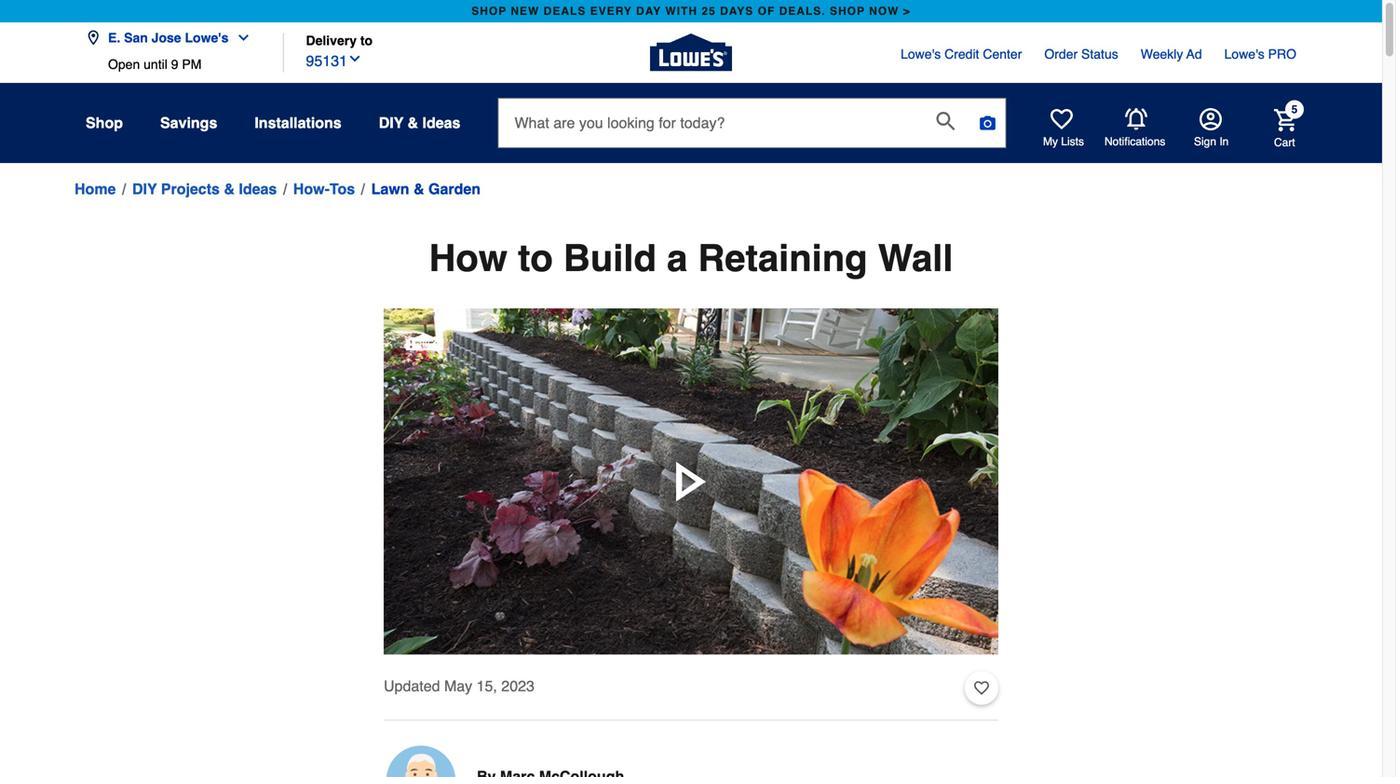 Task type: vqa. For each thing, say whether or not it's contained in the screenshot.
ALSO
no



Task type: locate. For each thing, give the bounding box(es) containing it.
0 vertical spatial to
[[360, 33, 373, 48]]

95131 button
[[306, 48, 362, 72]]

lawn & garden
[[371, 180, 481, 198]]

location image
[[86, 30, 101, 45]]

95131
[[306, 52, 348, 69]]

open
[[108, 57, 140, 72]]

notifications
[[1105, 135, 1166, 148]]

diy left projects
[[132, 180, 157, 198]]

lowe's
[[185, 30, 229, 45], [901, 47, 941, 61], [1225, 47, 1265, 61]]

& up lawn & garden
[[408, 114, 418, 131]]

to right how
[[518, 237, 553, 280]]

0 horizontal spatial ideas
[[239, 180, 277, 198]]

diy projects & ideas
[[132, 180, 277, 198]]

e. san jose lowe's
[[108, 30, 229, 45]]

weekly ad
[[1141, 47, 1202, 61]]

may
[[444, 677, 473, 695]]

order status
[[1045, 47, 1119, 61]]

1 horizontal spatial ideas
[[423, 114, 461, 131]]

build
[[564, 237, 657, 280]]

0 vertical spatial ideas
[[423, 114, 461, 131]]

pro
[[1269, 47, 1297, 61]]

shop left the now
[[830, 5, 865, 18]]

shop new deals every day with 25 days of deals. shop now > link
[[468, 0, 915, 22]]

in
[[1220, 135, 1229, 148]]

diy for diy projects & ideas
[[132, 180, 157, 198]]

pm
[[182, 57, 202, 72]]

day
[[636, 5, 662, 18]]

& inside button
[[408, 114, 418, 131]]

1 horizontal spatial to
[[518, 237, 553, 280]]

updated
[[384, 677, 440, 695]]

>
[[904, 5, 911, 18]]

& for lawn
[[414, 180, 424, 198]]

1 shop from the left
[[472, 5, 507, 18]]

deals
[[544, 5, 586, 18]]

shop
[[472, 5, 507, 18], [830, 5, 865, 18]]

0 horizontal spatial diy
[[132, 180, 157, 198]]

lowe's up pm
[[185, 30, 229, 45]]

lowe's left pro
[[1225, 47, 1265, 61]]

diy
[[379, 114, 404, 131], [132, 180, 157, 198]]

25
[[702, 5, 716, 18]]

of
[[758, 5, 775, 18]]

2 horizontal spatial lowe's
[[1225, 47, 1265, 61]]

a
[[667, 237, 688, 280]]

0 vertical spatial diy
[[379, 114, 404, 131]]

to
[[360, 33, 373, 48], [518, 237, 553, 280]]

1 horizontal spatial lowe's
[[901, 47, 941, 61]]

lowe's for lowe's credit center
[[901, 47, 941, 61]]

home
[[75, 180, 116, 198]]

0 horizontal spatial to
[[360, 33, 373, 48]]

1 vertical spatial to
[[518, 237, 553, 280]]

diy inside button
[[379, 114, 404, 131]]

ideas left how-
[[239, 180, 277, 198]]

1 horizontal spatial shop
[[830, 5, 865, 18]]

ideas
[[423, 114, 461, 131], [239, 180, 277, 198]]

installations
[[255, 114, 342, 131]]

garden
[[429, 180, 481, 198]]

None search field
[[498, 98, 1007, 165]]

5
[[1292, 103, 1298, 116]]

days
[[720, 5, 754, 18]]

lowe's pro
[[1225, 47, 1297, 61]]

projects
[[161, 180, 220, 198]]

15,
[[477, 677, 497, 695]]

& right lawn at top left
[[414, 180, 424, 198]]

0 horizontal spatial lowe's
[[185, 30, 229, 45]]

installations button
[[255, 106, 342, 140]]

to up chevron down image
[[360, 33, 373, 48]]

&
[[408, 114, 418, 131], [224, 180, 235, 198], [414, 180, 424, 198]]

diy up lawn at top left
[[379, 114, 404, 131]]

lowe's home improvement logo image
[[650, 12, 732, 94]]

lowe's pro link
[[1225, 45, 1297, 63]]

delivery
[[306, 33, 357, 48]]

0 horizontal spatial shop
[[472, 5, 507, 18]]

my lists link
[[1044, 108, 1085, 149]]

1 horizontal spatial diy
[[379, 114, 404, 131]]

diy & ideas
[[379, 114, 461, 131]]

shop left new
[[472, 5, 507, 18]]

lowe's home improvement cart image
[[1275, 109, 1297, 131]]

delivery to
[[306, 33, 373, 48]]

how-
[[293, 180, 330, 198]]

order
[[1045, 47, 1078, 61]]

center
[[983, 47, 1022, 61]]

lists
[[1062, 135, 1085, 148]]

ideas up garden
[[423, 114, 461, 131]]

& right projects
[[224, 180, 235, 198]]

lowe's for lowe's pro
[[1225, 47, 1265, 61]]

cart
[[1275, 136, 1296, 149]]

credit
[[945, 47, 980, 61]]

lowe's credit center
[[901, 47, 1022, 61]]

shop
[[86, 114, 123, 131]]

how-tos link
[[293, 178, 355, 200]]

1 vertical spatial diy
[[132, 180, 157, 198]]

diy projects & ideas link
[[132, 178, 277, 200]]

lowe's left the credit
[[901, 47, 941, 61]]

how to build a retaining wall
[[429, 237, 954, 280]]



Task type: describe. For each thing, give the bounding box(es) containing it.
savings
[[160, 114, 217, 131]]

now
[[869, 5, 899, 18]]

search image
[[937, 112, 955, 130]]

lowe's home improvement lists image
[[1051, 108, 1073, 130]]

jose
[[152, 30, 181, 45]]

wall
[[878, 237, 954, 280]]

e. san jose lowe's button
[[86, 19, 258, 57]]

sign
[[1194, 135, 1217, 148]]

to for how
[[518, 237, 553, 280]]

2023
[[502, 677, 535, 695]]

sign in button
[[1194, 108, 1229, 149]]

diy & ideas button
[[379, 106, 461, 140]]

how
[[429, 237, 508, 280]]

home link
[[75, 178, 116, 200]]

ad
[[1187, 47, 1202, 61]]

& for diy
[[408, 114, 418, 131]]

until
[[144, 57, 168, 72]]

heart outline image
[[975, 678, 989, 698]]

deals.
[[779, 5, 826, 18]]

updated may 15, 2023
[[384, 677, 535, 695]]

order status link
[[1045, 45, 1119, 63]]

lowe's home improvement notification center image
[[1125, 108, 1148, 130]]

2 shop from the left
[[830, 5, 865, 18]]

lowe's inside button
[[185, 30, 229, 45]]

camera image
[[979, 114, 997, 132]]

1 vertical spatial ideas
[[239, 180, 277, 198]]

lowe's credit center link
[[901, 45, 1022, 63]]

new
[[511, 5, 540, 18]]

tos
[[330, 180, 355, 198]]

weekly
[[1141, 47, 1184, 61]]

chevron down image
[[348, 51, 362, 66]]

retaining
[[698, 237, 868, 280]]

Search Query text field
[[499, 99, 922, 147]]

ideas inside button
[[423, 114, 461, 131]]

weekly ad link
[[1141, 45, 1202, 63]]

e.
[[108, 30, 120, 45]]

status
[[1082, 47, 1119, 61]]

san
[[124, 30, 148, 45]]

sign in
[[1194, 135, 1229, 148]]

chevron down image
[[229, 30, 251, 45]]

my lists
[[1044, 135, 1085, 148]]

every
[[590, 5, 632, 18]]

lawn
[[371, 180, 410, 198]]

lawn & garden link
[[371, 178, 481, 200]]

9
[[171, 57, 178, 72]]

to for delivery
[[360, 33, 373, 48]]

open until 9 pm
[[108, 57, 202, 72]]

shop new deals every day with 25 days of deals. shop now >
[[472, 5, 911, 18]]

how-tos
[[293, 180, 355, 198]]

lowe's home improvement account image
[[1200, 108, 1222, 130]]

savings button
[[160, 106, 217, 140]]

a block retaining wall next to the front porch of a house with new plants and flowers. image
[[384, 308, 999, 655]]

shop button
[[86, 106, 123, 140]]

diy for diy & ideas
[[379, 114, 404, 131]]

with
[[666, 5, 698, 18]]

my
[[1044, 135, 1058, 148]]



